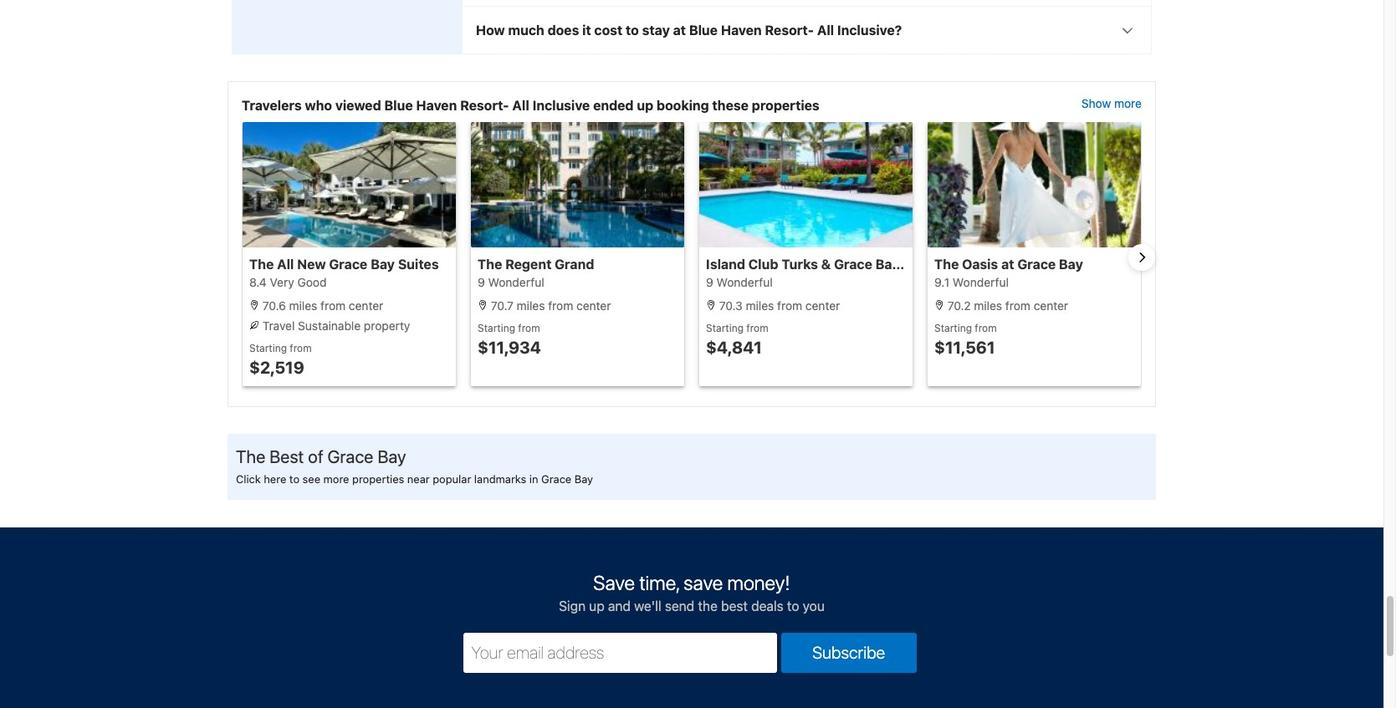 Task type: locate. For each thing, give the bounding box(es) containing it.
1 vertical spatial all
[[512, 98, 529, 113]]

region containing $11,934
[[228, 122, 1156, 393]]

good
[[297, 275, 327, 289]]

1 vertical spatial up
[[589, 599, 605, 614]]

$4,841
[[706, 338, 762, 357]]

3 miles from the left
[[746, 298, 774, 313]]

bay left place
[[876, 256, 900, 272]]

1 horizontal spatial properties
[[752, 98, 820, 113]]

1 horizontal spatial blue
[[689, 22, 718, 37]]

to inside 'the best of grace bay click here to see more properties near popular landmarks in grace bay'
[[289, 472, 300, 486]]

1 vertical spatial to
[[289, 472, 300, 486]]

from up the $11,561
[[975, 322, 997, 334]]

grace
[[329, 256, 368, 272], [834, 256, 873, 272], [1018, 256, 1056, 272], [328, 446, 374, 466], [541, 472, 572, 486]]

grace inside the oasis at grace bay 9.1 wonderful
[[1018, 256, 1056, 272]]

0 vertical spatial haven
[[721, 22, 762, 37]]

viewed
[[335, 98, 381, 113]]

time,
[[640, 571, 679, 595]]

blue right 'stay'
[[689, 22, 718, 37]]

1 horizontal spatial all
[[512, 98, 529, 113]]

from up $2,519
[[290, 342, 312, 354]]

center down the oasis at grace bay 9.1 wonderful
[[1034, 298, 1069, 313]]

haven
[[721, 22, 762, 37], [416, 98, 457, 113]]

sustainable
[[298, 318, 361, 333]]

4 center from the left
[[1034, 298, 1069, 313]]

best
[[270, 446, 304, 466]]

haven up these
[[721, 22, 762, 37]]

the inside the regent grand 9 wonderful
[[478, 256, 502, 272]]

sign
[[559, 599, 586, 614]]

bay right of
[[378, 446, 406, 466]]

all
[[817, 22, 834, 37], [512, 98, 529, 113], [277, 256, 294, 272]]

3 center from the left
[[806, 298, 840, 313]]

starting inside starting from $4,841
[[706, 322, 744, 334]]

resort- down how
[[460, 98, 509, 113]]

bay inside the all new grace bay suites 8.4 very good
[[371, 256, 395, 272]]

9 wonderful down the island
[[706, 275, 773, 289]]

bay up 70.2 miles from center
[[1059, 256, 1083, 272]]

from down "turks"
[[777, 298, 803, 313]]

2 horizontal spatial to
[[787, 599, 799, 614]]

70.7 miles from center
[[488, 298, 611, 313]]

booking
[[657, 98, 709, 113]]

the
[[249, 256, 274, 272], [478, 256, 502, 272], [935, 256, 959, 272], [236, 446, 265, 466]]

0 vertical spatial resort-
[[765, 22, 814, 37]]

all up 8.4 very on the left top
[[277, 256, 294, 272]]

grace right new
[[329, 256, 368, 272]]

subscribe button
[[782, 633, 917, 673]]

starting for $11,934
[[478, 322, 515, 334]]

0 horizontal spatial resort-
[[460, 98, 509, 113]]

Your email address email field
[[463, 633, 777, 673]]

2 vertical spatial to
[[787, 599, 799, 614]]

more
[[1115, 96, 1142, 110], [323, 472, 349, 486]]

properties
[[752, 98, 820, 113], [352, 472, 404, 486]]

travelers
[[242, 98, 302, 113]]

0 horizontal spatial 9 wonderful
[[478, 275, 544, 289]]

blue right viewed
[[384, 98, 413, 113]]

up inside save time, save money! sign up and we'll send the best deals to you
[[589, 599, 605, 614]]

haven inside dropdown button
[[721, 22, 762, 37]]

more right see
[[323, 472, 349, 486]]

the up 9.1 wonderful
[[935, 256, 959, 272]]

all left the inclusive?
[[817, 22, 834, 37]]

island club turks & grace bay place 9 wonderful
[[706, 256, 939, 289]]

1 miles from the left
[[289, 298, 317, 313]]

at right oasis at the top of the page
[[1002, 256, 1015, 272]]

turks
[[782, 256, 818, 272]]

9 wonderful inside island club turks & grace bay place 9 wonderful
[[706, 275, 773, 289]]

grace right of
[[328, 446, 374, 466]]

blue
[[689, 22, 718, 37], [384, 98, 413, 113]]

0 horizontal spatial properties
[[352, 472, 404, 486]]

up
[[637, 98, 654, 113], [589, 599, 605, 614]]

$11,934
[[478, 338, 541, 357]]

more right show
[[1115, 96, 1142, 110]]

travel
[[263, 318, 295, 333]]

1 horizontal spatial at
[[1002, 256, 1015, 272]]

these
[[712, 98, 749, 113]]

1 horizontal spatial to
[[626, 22, 639, 37]]

the inside 'the best of grace bay click here to see more properties near popular landmarks in grace bay'
[[236, 446, 265, 466]]

show more link
[[1082, 95, 1142, 115]]

70.3
[[719, 298, 743, 313]]

the for the regent grand
[[478, 256, 502, 272]]

at right 'stay'
[[673, 22, 686, 37]]

money!
[[728, 571, 790, 595]]

0 vertical spatial more
[[1115, 96, 1142, 110]]

center for $4,841
[[806, 298, 840, 313]]

up right ended
[[637, 98, 654, 113]]

1 vertical spatial blue
[[384, 98, 413, 113]]

grand
[[555, 256, 594, 272]]

0 horizontal spatial at
[[673, 22, 686, 37]]

properties left 'near'
[[352, 472, 404, 486]]

1 horizontal spatial 9 wonderful
[[706, 275, 773, 289]]

the inside the all new grace bay suites 8.4 very good
[[249, 256, 274, 272]]

4 miles from the left
[[974, 298, 1002, 313]]

starting up $11,934
[[478, 322, 515, 334]]

starting for $11,561
[[935, 322, 972, 334]]

the oasis at grace bay 9.1 wonderful
[[935, 256, 1083, 289]]

to left 'stay'
[[626, 22, 639, 37]]

click
[[236, 472, 261, 486]]

0 horizontal spatial all
[[277, 256, 294, 272]]

0 horizontal spatial to
[[289, 472, 300, 486]]

starting
[[478, 322, 515, 334], [706, 322, 744, 334], [935, 322, 972, 334], [249, 342, 287, 354]]

0 vertical spatial blue
[[689, 22, 718, 37]]

0 vertical spatial to
[[626, 22, 639, 37]]

9 wonderful up 70.7
[[478, 275, 544, 289]]

bay right "in"
[[575, 472, 593, 486]]

grace for the all new grace bay suites
[[329, 256, 368, 272]]

properties right these
[[752, 98, 820, 113]]

starting inside starting from $2,519
[[249, 342, 287, 354]]

9 wonderful inside the regent grand 9 wonderful
[[478, 275, 544, 289]]

0 horizontal spatial more
[[323, 472, 349, 486]]

from inside starting from $11,934
[[518, 322, 540, 334]]

2 vertical spatial all
[[277, 256, 294, 272]]

starting inside starting from $11,934
[[478, 322, 515, 334]]

starting from $11,934
[[478, 322, 541, 357]]

from down the regent grand 9 wonderful
[[548, 298, 573, 313]]

1 horizontal spatial more
[[1115, 96, 1142, 110]]

2 horizontal spatial all
[[817, 22, 834, 37]]

bay
[[371, 256, 395, 272], [876, 256, 900, 272], [1059, 256, 1083, 272], [378, 446, 406, 466], [575, 472, 593, 486]]

1 horizontal spatial resort-
[[765, 22, 814, 37]]

2 miles from the left
[[517, 298, 545, 313]]

the up click
[[236, 446, 265, 466]]

center up property
[[349, 298, 383, 313]]

bay left suites
[[371, 256, 395, 272]]

region
[[228, 122, 1156, 393]]

ended
[[593, 98, 634, 113]]

club
[[749, 256, 779, 272]]

miles
[[289, 298, 317, 313], [517, 298, 545, 313], [746, 298, 774, 313], [974, 298, 1002, 313]]

0 vertical spatial at
[[673, 22, 686, 37]]

from up $11,934
[[518, 322, 540, 334]]

0 horizontal spatial up
[[589, 599, 605, 614]]

it
[[582, 22, 591, 37]]

0 vertical spatial all
[[817, 22, 834, 37]]

starting inside starting from $11,561
[[935, 322, 972, 334]]

from
[[321, 298, 346, 313], [548, 298, 573, 313], [777, 298, 803, 313], [1006, 298, 1031, 313], [518, 322, 540, 334], [747, 322, 769, 334], [975, 322, 997, 334], [290, 342, 312, 354]]

starting for $2,519
[[249, 342, 287, 354]]

1 horizontal spatial up
[[637, 98, 654, 113]]

up left and
[[589, 599, 605, 614]]

center down island club turks & grace bay place 9 wonderful
[[806, 298, 840, 313]]

save
[[593, 571, 635, 595]]

1 vertical spatial properties
[[352, 472, 404, 486]]

starting up the $11,561
[[935, 322, 972, 334]]

miles for $4,841
[[746, 298, 774, 313]]

0 horizontal spatial haven
[[416, 98, 457, 113]]

1 horizontal spatial haven
[[721, 22, 762, 37]]

to inside dropdown button
[[626, 22, 639, 37]]

bay inside the oasis at grace bay 9.1 wonderful
[[1059, 256, 1083, 272]]

starting up $2,519
[[249, 342, 287, 354]]

the for the best of grace bay
[[236, 446, 265, 466]]

to left see
[[289, 472, 300, 486]]

the left regent at the left of page
[[478, 256, 502, 272]]

more inside 'the best of grace bay click here to see more properties near popular landmarks in grace bay'
[[323, 472, 349, 486]]

1 vertical spatial resort-
[[460, 98, 509, 113]]

9 wonderful
[[478, 275, 544, 289], [706, 275, 773, 289]]

1 vertical spatial haven
[[416, 98, 457, 113]]

new
[[297, 256, 326, 272]]

haven right viewed
[[416, 98, 457, 113]]

1 vertical spatial more
[[323, 472, 349, 486]]

from up the $4,841
[[747, 322, 769, 334]]

1 vertical spatial at
[[1002, 256, 1015, 272]]

to left you
[[787, 599, 799, 614]]

the inside the oasis at grace bay 9.1 wonderful
[[935, 256, 959, 272]]

miles right 70.7
[[517, 298, 545, 313]]

travel sustainable property
[[259, 318, 410, 333]]

starting up the $4,841
[[706, 322, 744, 334]]

miles right 70.3
[[746, 298, 774, 313]]

resort-
[[765, 22, 814, 37], [460, 98, 509, 113]]

to
[[626, 22, 639, 37], [289, 472, 300, 486], [787, 599, 799, 614]]

at inside dropdown button
[[673, 22, 686, 37]]

0 vertical spatial properties
[[752, 98, 820, 113]]

center down grand
[[577, 298, 611, 313]]

1 9 wonderful from the left
[[478, 275, 544, 289]]

deals
[[751, 599, 784, 614]]

2 9 wonderful from the left
[[706, 275, 773, 289]]

all left the inclusive
[[512, 98, 529, 113]]

resort- left the inclusive?
[[765, 22, 814, 37]]

grace inside island club turks & grace bay place 9 wonderful
[[834, 256, 873, 272]]

the up 8.4 very on the left top
[[249, 256, 274, 272]]

all inside dropdown button
[[817, 22, 834, 37]]

center
[[349, 298, 383, 313], [577, 298, 611, 313], [806, 298, 840, 313], [1034, 298, 1069, 313]]

to inside save time, save money! sign up and we'll send the best deals to you
[[787, 599, 799, 614]]

popular
[[433, 472, 471, 486]]

grace right &
[[834, 256, 873, 272]]

from inside starting from $11,561
[[975, 322, 997, 334]]

grace up 70.2 miles from center
[[1018, 256, 1056, 272]]

2 center from the left
[[577, 298, 611, 313]]

miles down good
[[289, 298, 317, 313]]

$11,561
[[935, 338, 995, 357]]

grace inside the all new grace bay suites 8.4 very good
[[329, 256, 368, 272]]

miles down 9.1 wonderful
[[974, 298, 1002, 313]]

miles for $11,561
[[974, 298, 1002, 313]]

at
[[673, 22, 686, 37], [1002, 256, 1015, 272]]



Task type: vqa. For each thing, say whether or not it's contained in the screenshot.
do within the Cape Town 58 things to do
no



Task type: describe. For each thing, give the bounding box(es) containing it.
starting from $4,841
[[706, 322, 769, 357]]

and
[[608, 599, 631, 614]]

1 center from the left
[[349, 298, 383, 313]]

the all new grace bay suites 8.4 very good
[[249, 256, 439, 289]]

0 vertical spatial up
[[637, 98, 654, 113]]

starting from $11,561
[[935, 322, 997, 357]]

at inside the oasis at grace bay 9.1 wonderful
[[1002, 256, 1015, 272]]

from inside starting from $2,519
[[290, 342, 312, 354]]

the for the oasis at grace bay
[[935, 256, 959, 272]]

70.2
[[948, 298, 971, 313]]

center for $11,561
[[1034, 298, 1069, 313]]

here
[[264, 472, 286, 486]]

landmarks
[[474, 472, 527, 486]]

grace for the best of grace bay
[[328, 446, 374, 466]]

save
[[684, 571, 723, 595]]

subscribe
[[813, 643, 886, 662]]

&
[[821, 256, 831, 272]]

8.4 very
[[249, 275, 294, 289]]

how
[[476, 22, 505, 37]]

bay inside island club turks & grace bay place 9 wonderful
[[876, 256, 900, 272]]

near
[[407, 472, 430, 486]]

bay for the oasis at grace bay
[[1059, 256, 1083, 272]]

regent
[[506, 256, 552, 272]]

best
[[721, 599, 748, 614]]

who
[[305, 98, 332, 113]]

send
[[665, 599, 695, 614]]

stay
[[642, 22, 670, 37]]

miles for $11,934
[[517, 298, 545, 313]]

accordion control element
[[462, 0, 1152, 54]]

the regent grand 9 wonderful
[[478, 256, 594, 289]]

does
[[548, 22, 579, 37]]

inclusive?
[[837, 22, 902, 37]]

show more
[[1082, 96, 1142, 110]]

from down the oasis at grace bay 9.1 wonderful
[[1006, 298, 1031, 313]]

bay for the all new grace bay suites
[[371, 256, 395, 272]]

9.1 wonderful
[[935, 275, 1009, 289]]

we'll
[[634, 599, 662, 614]]

how much does it cost to stay at blue haven resort- all inclusive? button
[[463, 6, 1151, 53]]

the
[[698, 599, 718, 614]]

how much does it cost to stay at blue haven resort- all inclusive?
[[476, 22, 902, 37]]

bay for the best of grace bay
[[378, 446, 406, 466]]

travelers who viewed blue haven resort- all inclusive ended up booking these properties
[[242, 98, 820, 113]]

70.6 miles from center
[[259, 298, 383, 313]]

70.2 miles from center
[[945, 298, 1069, 313]]

show
[[1082, 96, 1111, 110]]

properties inside 'the best of grace bay click here to see more properties near popular landmarks in grace bay'
[[352, 472, 404, 486]]

from inside starting from $4,841
[[747, 322, 769, 334]]

property
[[364, 318, 410, 333]]

center for $11,934
[[577, 298, 611, 313]]

island
[[706, 256, 745, 272]]

you
[[803, 599, 825, 614]]

$2,519
[[249, 358, 304, 377]]

grace right "in"
[[541, 472, 572, 486]]

place
[[903, 256, 939, 272]]

0 horizontal spatial blue
[[384, 98, 413, 113]]

of
[[308, 446, 323, 466]]

starting from $2,519
[[249, 342, 312, 377]]

much
[[508, 22, 544, 37]]

the for the all new grace bay suites
[[249, 256, 274, 272]]

70.6
[[263, 298, 286, 313]]

70.3 miles from center
[[716, 298, 840, 313]]

resort- inside dropdown button
[[765, 22, 814, 37]]

grace for the oasis at grace bay
[[1018, 256, 1056, 272]]

blue inside dropdown button
[[689, 22, 718, 37]]

70.7
[[491, 298, 514, 313]]

save time, save money! sign up and we'll send the best deals to you
[[559, 571, 825, 614]]

from up travel sustainable property
[[321, 298, 346, 313]]

cost
[[595, 22, 623, 37]]

oasis
[[962, 256, 998, 272]]

see
[[303, 472, 321, 486]]

starting for $4,841
[[706, 322, 744, 334]]

suites
[[398, 256, 439, 272]]

inclusive
[[533, 98, 590, 113]]

all inside the all new grace bay suites 8.4 very good
[[277, 256, 294, 272]]

in
[[530, 472, 538, 486]]

the best of grace bay click here to see more properties near popular landmarks in grace bay
[[236, 446, 593, 486]]



